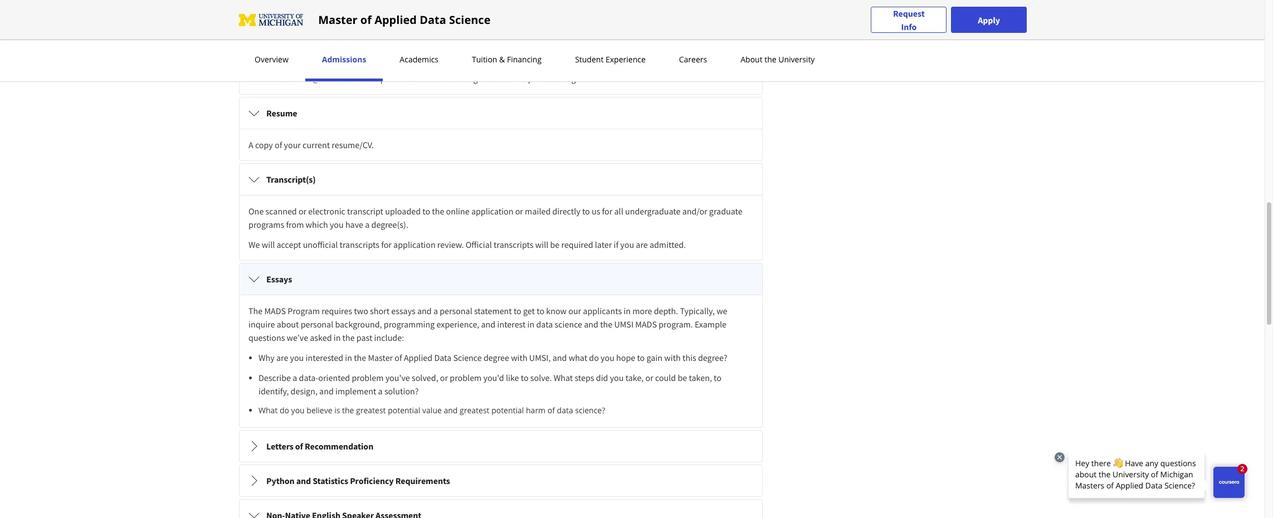 Task type: locate. For each thing, give the bounding box(es) containing it.
0 vertical spatial this
[[405, 73, 419, 84]]

a left solution?
[[378, 386, 383, 397]]

0 horizontal spatial greatest
[[356, 405, 386, 416]]

0 horizontal spatial what
[[259, 405, 278, 416]]

an right as
[[510, 73, 519, 84]]

for inside one scanned or electronic transcript uploaded to the online application or mailed directly to us for all undergraduate and/or graduate programs from which you have a degree(s).
[[602, 206, 612, 217]]

problem left you'd
[[450, 372, 482, 383]]

applied up solved,
[[404, 352, 432, 363]]

1 horizontal spatial do
[[589, 352, 599, 363]]

in down get
[[527, 319, 534, 330]]

a up experience,
[[433, 305, 438, 316]]

1 horizontal spatial mads
[[635, 319, 657, 330]]

potential down solution?
[[388, 405, 420, 416]]

programs
[[248, 219, 284, 230]]

0 horizontal spatial data
[[536, 319, 553, 330]]

application down degree(s).
[[393, 239, 435, 250]]

2 transcripts from the left
[[494, 239, 533, 250]]

1 horizontal spatial undergraduate
[[625, 206, 681, 217]]

and inside dropdown button
[[296, 475, 311, 486]]

science
[[449, 12, 491, 27], [453, 352, 482, 363]]

0 horizontal spatial inquire
[[248, 319, 275, 330]]

have right must
[[398, 60, 415, 71]]

careers
[[679, 54, 707, 65]]

1 vertical spatial inquire
[[248, 319, 275, 330]]

you right the did
[[610, 372, 624, 383]]

request info
[[893, 8, 925, 32]]

to inside applicants for the degree program must have an undergraduate degree. if you have completed a three-year bachelor's degree, please email umsi.mads@umich.edu to inquire if this would be recognized as an equivalent degree.
[[361, 73, 369, 84]]

0 vertical spatial if
[[399, 73, 404, 84]]

1 vertical spatial master
[[368, 352, 393, 363]]

1 horizontal spatial if
[[614, 239, 619, 250]]

what down the identify,
[[259, 405, 278, 416]]

believe
[[307, 405, 332, 416]]

a copy of your current resume/cv.
[[248, 139, 374, 150]]

experience
[[606, 54, 646, 65]]

statement
[[474, 305, 512, 316]]

the left past
[[342, 332, 355, 343]]

degree inside applicants for the degree program must have an undergraduate degree. if you have completed a three-year bachelor's degree, please email umsi.mads@umich.edu to inquire if this would be recognized as an equivalent degree.
[[316, 60, 341, 71]]

academics link
[[396, 54, 442, 65]]

inquire inside applicants for the degree program must have an undergraduate degree. if you have completed a three-year bachelor's degree, please email umsi.mads@umich.edu to inquire if this would be recognized as an equivalent degree.
[[371, 73, 397, 84]]

application down transcript(s) dropdown button
[[471, 206, 513, 217]]

0 vertical spatial an
[[417, 60, 427, 71]]

0 vertical spatial personal
[[440, 305, 472, 316]]

have
[[398, 60, 415, 71], [538, 60, 555, 71], [345, 219, 363, 230]]

science up tuition
[[449, 12, 491, 27]]

admissions
[[322, 54, 366, 65]]

applied up academics
[[374, 12, 417, 27]]

undergraduate up recognized at the top
[[428, 60, 484, 71]]

1 vertical spatial this
[[682, 352, 696, 363]]

2 vertical spatial for
[[381, 239, 392, 250]]

1 horizontal spatial have
[[398, 60, 415, 71]]

to right uploaded on the left of the page
[[422, 206, 430, 217]]

undergraduate degree button
[[240, 18, 762, 49]]

have up equivalent
[[538, 60, 555, 71]]

one scanned or electronic transcript uploaded to the online application or mailed directly to us for all undergraduate and/or graduate programs from which you have a degree(s).
[[248, 206, 742, 230]]

and down applicants
[[584, 319, 598, 330]]

data left science?
[[557, 405, 573, 416]]

do right what in the left of the page
[[589, 352, 599, 363]]

and up 'programming' at the bottom
[[417, 305, 432, 316]]

1 horizontal spatial inquire
[[371, 73, 397, 84]]

will down mailed
[[535, 239, 548, 250]]

1 horizontal spatial data
[[557, 405, 573, 416]]

2 vertical spatial be
[[678, 372, 687, 383]]

what
[[554, 372, 573, 383], [259, 405, 278, 416]]

a
[[248, 139, 253, 150]]

1 vertical spatial do
[[280, 405, 289, 416]]

0 horizontal spatial for
[[289, 60, 300, 71]]

the left online
[[432, 206, 444, 217]]

this inside list
[[682, 352, 696, 363]]

2 potential from the left
[[491, 405, 524, 416]]

in
[[624, 305, 631, 316], [527, 319, 534, 330], [334, 332, 341, 343], [345, 352, 352, 363]]

the right is
[[342, 405, 354, 416]]

0 vertical spatial degree
[[316, 60, 341, 71]]

a left three-
[[599, 60, 603, 71]]

2 problem from the left
[[450, 372, 482, 383]]

data inside list item
[[557, 405, 573, 416]]

problem up implement
[[352, 372, 384, 383]]

tuition & financing
[[472, 54, 542, 65]]

0 horizontal spatial with
[[511, 352, 527, 363]]

greatest down implement
[[356, 405, 386, 416]]

greatest down describe a data-oriented problem you've solved, or problem you'd like to solve. what steps did you take, or could be taken, to identify, design, and implement a solution?
[[460, 405, 489, 416]]

the
[[765, 54, 776, 65], [302, 60, 314, 71], [432, 206, 444, 217], [600, 319, 612, 330], [342, 332, 355, 343], [354, 352, 366, 363], [342, 405, 354, 416]]

undergraduate right all
[[625, 206, 681, 217]]

1 vertical spatial an
[[510, 73, 519, 84]]

a down transcript
[[365, 219, 370, 230]]

0 horizontal spatial master
[[318, 12, 357, 27]]

1 horizontal spatial degree
[[484, 352, 509, 363]]

0 horizontal spatial degree.
[[486, 60, 513, 71]]

1 vertical spatial be
[[550, 239, 560, 250]]

1 vertical spatial what
[[259, 405, 278, 416]]

or
[[299, 206, 307, 217], [515, 206, 523, 217], [440, 372, 448, 383], [645, 372, 653, 383]]

directly
[[552, 206, 580, 217]]

must
[[377, 60, 396, 71]]

this up taken,
[[682, 352, 696, 363]]

are right why
[[276, 352, 288, 363]]

transcript(s) button
[[240, 164, 762, 195]]

will
[[262, 239, 275, 250], [535, 239, 548, 250]]

undergraduate
[[266, 28, 325, 39]]

you down design,
[[291, 405, 305, 416]]

umsi.mads@umich.edu
[[271, 73, 359, 84]]

gain
[[647, 352, 662, 363]]

potential
[[388, 405, 420, 416], [491, 405, 524, 416]]

1 with from the left
[[511, 352, 527, 363]]

0 vertical spatial inquire
[[371, 73, 397, 84]]

degree up umsi.mads@umich.edu
[[316, 60, 341, 71]]

overview link
[[251, 54, 292, 65]]

potential left harm
[[491, 405, 524, 416]]

this
[[405, 73, 419, 84], [682, 352, 696, 363]]

of up admissions link
[[360, 12, 372, 27]]

you inside describe a data-oriented problem you've solved, or problem you'd like to solve. what steps did you take, or could be taken, to identify, design, and implement a solution?
[[610, 372, 624, 383]]

a inside applicants for the degree program must have an undergraduate degree. if you have completed a three-year bachelor's degree, please email umsi.mads@umich.edu to inquire if this would be recognized as an equivalent degree.
[[599, 60, 603, 71]]

what do you believe is the greatest potential value and greatest potential harm of data science?
[[259, 405, 605, 416]]

have down transcript
[[345, 219, 363, 230]]

degree. down completed
[[562, 73, 590, 84]]

0 vertical spatial application
[[471, 206, 513, 217]]

and down statement
[[481, 319, 495, 330]]

2 horizontal spatial for
[[602, 206, 612, 217]]

0 vertical spatial degree.
[[486, 60, 513, 71]]

applied
[[374, 12, 417, 27], [404, 352, 432, 363]]

you
[[522, 60, 536, 71], [330, 219, 344, 230], [620, 239, 634, 250], [290, 352, 304, 363], [601, 352, 614, 363], [610, 372, 624, 383], [291, 405, 305, 416]]

data down know
[[536, 319, 553, 330]]

&
[[499, 54, 505, 65]]

you down electronic
[[330, 219, 344, 230]]

master up degree
[[318, 12, 357, 27]]

python and statistics proficiency requirements button
[[240, 465, 762, 496]]

you inside one scanned or electronic transcript uploaded to the online application or mailed directly to us for all undergraduate and/or graduate programs from which you have a degree(s).
[[330, 219, 344, 230]]

letters of recommendation button
[[240, 431, 762, 462]]

python
[[266, 475, 294, 486]]

what do you believe is the greatest potential value and greatest potential harm of data science? list item
[[259, 404, 753, 416]]

careers link
[[676, 54, 710, 65]]

depth.
[[654, 305, 678, 316]]

the right about
[[765, 54, 776, 65]]

from
[[286, 219, 304, 230]]

data
[[420, 12, 446, 27], [434, 352, 451, 363]]

inquire down must
[[371, 73, 397, 84]]

0 vertical spatial data
[[536, 319, 553, 330]]

be inside applicants for the degree program must have an undergraduate degree. if you have completed a three-year bachelor's degree, please email umsi.mads@umich.edu to inquire if this would be recognized as an equivalent degree.
[[446, 73, 455, 84]]

to right taken,
[[714, 372, 721, 383]]

this left would
[[405, 73, 419, 84]]

0 horizontal spatial an
[[417, 60, 427, 71]]

do down the identify,
[[280, 405, 289, 416]]

and right the "value"
[[444, 405, 458, 416]]

0 horizontal spatial potential
[[388, 405, 420, 416]]

1 horizontal spatial will
[[535, 239, 548, 250]]

1 problem from the left
[[352, 372, 384, 383]]

what left steps
[[554, 372, 573, 383]]

2 horizontal spatial be
[[678, 372, 687, 383]]

online
[[446, 206, 470, 217]]

list
[[253, 351, 753, 416]]

in right asked
[[334, 332, 341, 343]]

application inside one scanned or electronic transcript uploaded to the online application or mailed directly to us for all undergraduate and/or graduate programs from which you have a degree(s).
[[471, 206, 513, 217]]

personal up experience,
[[440, 305, 472, 316]]

0 horizontal spatial if
[[399, 73, 404, 84]]

1 horizontal spatial what
[[554, 372, 573, 383]]

if inside applicants for the degree program must have an undergraduate degree. if you have completed a three-year bachelor's degree, please email umsi.mads@umich.edu to inquire if this would be recognized as an equivalent degree.
[[399, 73, 404, 84]]

or right take,
[[645, 372, 653, 383]]

if down academics link
[[399, 73, 404, 84]]

unofficial
[[303, 239, 338, 250]]

0 horizontal spatial be
[[446, 73, 455, 84]]

1 horizontal spatial an
[[510, 73, 519, 84]]

1 vertical spatial data
[[434, 352, 451, 363]]

1 horizontal spatial personal
[[440, 305, 472, 316]]

1 vertical spatial undergraduate
[[625, 206, 681, 217]]

would
[[421, 73, 444, 84]]

be left required
[[550, 239, 560, 250]]

the inside list item
[[342, 405, 354, 416]]

applicants
[[248, 60, 288, 71]]

applicants for the degree program must have an undergraduate degree. if you have completed a three-year bachelor's degree, please email umsi.mads@umich.edu to inquire if this would be recognized as an equivalent degree.
[[248, 60, 740, 84]]

to down the program
[[361, 73, 369, 84]]

1 vertical spatial personal
[[301, 319, 333, 330]]

1 horizontal spatial potential
[[491, 405, 524, 416]]

0 horizontal spatial undergraduate
[[428, 60, 484, 71]]

with
[[511, 352, 527, 363], [664, 352, 681, 363]]

to left get
[[514, 305, 521, 316]]

a left data-
[[293, 372, 297, 383]]

1 horizontal spatial application
[[471, 206, 513, 217]]

for right us
[[602, 206, 612, 217]]

1 horizontal spatial for
[[381, 239, 392, 250]]

personal
[[440, 305, 472, 316], [301, 319, 333, 330]]

mads up about
[[264, 305, 286, 316]]

1 horizontal spatial degree.
[[562, 73, 590, 84]]

be
[[446, 73, 455, 84], [550, 239, 560, 250], [678, 372, 687, 383]]

0 vertical spatial undergraduate
[[428, 60, 484, 71]]

example
[[695, 319, 727, 330]]

degree. up as
[[486, 60, 513, 71]]

1 vertical spatial are
[[276, 352, 288, 363]]

1 horizontal spatial with
[[664, 352, 681, 363]]

programming
[[384, 319, 435, 330]]

0 horizontal spatial this
[[405, 73, 419, 84]]

program
[[288, 305, 320, 316]]

0 vertical spatial are
[[636, 239, 648, 250]]

we will accept unofficial transcripts for application review. official transcripts will be required later if you are admitted.
[[248, 239, 686, 250]]

describe
[[259, 372, 291, 383]]

2 with from the left
[[664, 352, 681, 363]]

what inside what do you believe is the greatest potential value and greatest potential harm of data science? list item
[[259, 405, 278, 416]]

and/or
[[682, 206, 707, 217]]

0 vertical spatial do
[[589, 352, 599, 363]]

with left "umsi,"
[[511, 352, 527, 363]]

python and statistics proficiency requirements
[[266, 475, 450, 486]]

of right letters
[[295, 441, 303, 452]]

1 vertical spatial science
[[453, 352, 482, 363]]

and inside list item
[[444, 405, 458, 416]]

to
[[361, 73, 369, 84], [422, 206, 430, 217], [582, 206, 590, 217], [514, 305, 521, 316], [537, 305, 544, 316], [637, 352, 645, 363], [521, 372, 528, 383], [714, 372, 721, 383]]

oriented
[[318, 372, 350, 383]]

bachelor's
[[646, 60, 684, 71]]

an up would
[[417, 60, 427, 71]]

are left admitted.
[[636, 239, 648, 250]]

1 vertical spatial degree
[[484, 352, 509, 363]]

data up academics
[[420, 12, 446, 27]]

of right harm
[[548, 405, 555, 416]]

personal up asked
[[301, 319, 333, 330]]

will right 'we'
[[262, 239, 275, 250]]

university of michigan image
[[238, 11, 305, 29]]

year
[[628, 60, 644, 71]]

later
[[595, 239, 612, 250]]

official
[[466, 239, 492, 250]]

1 vertical spatial degree.
[[562, 73, 590, 84]]

1 vertical spatial for
[[602, 206, 612, 217]]

0 horizontal spatial have
[[345, 219, 363, 230]]

umsi
[[614, 319, 634, 330]]

0 horizontal spatial problem
[[352, 372, 384, 383]]

1 vertical spatial data
[[557, 405, 573, 416]]

transcripts down transcript
[[340, 239, 379, 250]]

program
[[343, 60, 375, 71]]

degree up you'd
[[484, 352, 509, 363]]

1 vertical spatial application
[[393, 239, 435, 250]]

0 horizontal spatial mads
[[264, 305, 286, 316]]

be inside describe a data-oriented problem you've solved, or problem you'd like to solve. what steps did you take, or could be taken, to identify, design, and implement a solution?
[[678, 372, 687, 383]]

with right gain
[[664, 352, 681, 363]]

0 vertical spatial be
[[446, 73, 455, 84]]

list containing why are you interested in the master of applied data science degree with umsi, and what do you hope to gain with this degree?
[[253, 351, 753, 416]]

student experience link
[[572, 54, 649, 65]]

0 horizontal spatial do
[[280, 405, 289, 416]]

the down past
[[354, 352, 366, 363]]

which
[[306, 219, 328, 230]]

0 horizontal spatial will
[[262, 239, 275, 250]]

1 vertical spatial applied
[[404, 352, 432, 363]]

master down include:
[[368, 352, 393, 363]]

inquire up questions
[[248, 319, 275, 330]]

0 vertical spatial mads
[[264, 305, 286, 316]]

recognized
[[457, 73, 498, 84]]

0 vertical spatial for
[[289, 60, 300, 71]]

science down experience,
[[453, 352, 482, 363]]

for down degree(s).
[[381, 239, 392, 250]]

1 horizontal spatial this
[[682, 352, 696, 363]]

solution?
[[384, 386, 419, 397]]

0 horizontal spatial transcripts
[[340, 239, 379, 250]]

and down oriented
[[319, 386, 334, 397]]

data up solved,
[[434, 352, 451, 363]]

if right the later
[[614, 239, 619, 250]]

degree
[[316, 60, 341, 71], [484, 352, 509, 363]]

0 vertical spatial what
[[554, 372, 573, 383]]

1 horizontal spatial transcripts
[[494, 239, 533, 250]]

about
[[277, 319, 299, 330]]

1 horizontal spatial greatest
[[460, 405, 489, 416]]

an
[[417, 60, 427, 71], [510, 73, 519, 84]]

this inside applicants for the degree program must have an undergraduate degree. if you have completed a three-year bachelor's degree, please email umsi.mads@umich.edu to inquire if this would be recognized as an equivalent degree.
[[405, 73, 419, 84]]

academics
[[400, 54, 438, 65]]

science?
[[575, 405, 605, 416]]

0 horizontal spatial degree
[[316, 60, 341, 71]]

undergraduate inside applicants for the degree program must have an undergraduate degree. if you have completed a three-year bachelor's degree, please email umsi.mads@umich.edu to inquire if this would be recognized as an equivalent degree.
[[428, 60, 484, 71]]

1 transcripts from the left
[[340, 239, 379, 250]]

you right if
[[522, 60, 536, 71]]

mads down more
[[635, 319, 657, 330]]

1 horizontal spatial problem
[[450, 372, 482, 383]]

for right overview
[[289, 60, 300, 71]]

the
[[248, 305, 263, 316]]

transcripts down one scanned or electronic transcript uploaded to the online application or mailed directly to us for all undergraduate and/or graduate programs from which you have a degree(s). at top
[[494, 239, 533, 250]]

1 will from the left
[[262, 239, 275, 250]]



Task type: vqa. For each thing, say whether or not it's contained in the screenshot.
the right the Excel
no



Task type: describe. For each thing, give the bounding box(es) containing it.
student experience
[[575, 54, 646, 65]]

mailed
[[525, 206, 551, 217]]

admitted.
[[650, 239, 686, 250]]

2 greatest from the left
[[460, 405, 489, 416]]

of left your at the top left of page
[[275, 139, 282, 150]]

you right the later
[[620, 239, 634, 250]]

science
[[555, 319, 582, 330]]

did
[[596, 372, 608, 383]]

electronic
[[308, 206, 345, 217]]

what
[[569, 352, 587, 363]]

resume button
[[240, 97, 762, 129]]

tuition & financing link
[[469, 54, 545, 65]]

solve.
[[530, 372, 552, 383]]

umsi,
[[529, 352, 551, 363]]

1 horizontal spatial are
[[636, 239, 648, 250]]

in right interested
[[345, 352, 352, 363]]

required
[[561, 239, 593, 250]]

why
[[259, 352, 275, 363]]

transcript
[[347, 206, 383, 217]]

us
[[592, 206, 600, 217]]

we've
[[287, 332, 308, 343]]

tuition
[[472, 54, 497, 65]]

0 horizontal spatial are
[[276, 352, 288, 363]]

0 vertical spatial science
[[449, 12, 491, 27]]

0 vertical spatial master
[[318, 12, 357, 27]]

we
[[717, 305, 727, 316]]

about
[[741, 54, 763, 65]]

a inside one scanned or electronic transcript uploaded to the online application or mailed directly to us for all undergraduate and/or graduate programs from which you have a degree(s).
[[365, 219, 370, 230]]

email
[[248, 73, 269, 84]]

to left us
[[582, 206, 590, 217]]

describe a data-oriented problem you've solved, or problem you'd like to solve. what steps did you take, or could be taken, to identify, design, and implement a solution?
[[259, 372, 721, 397]]

student
[[575, 54, 604, 65]]

graduate
[[709, 206, 742, 217]]

1 vertical spatial if
[[614, 239, 619, 250]]

questions
[[248, 332, 285, 343]]

for inside applicants for the degree program must have an undergraduate degree. if you have completed a three-year bachelor's degree, please email umsi.mads@umich.edu to inquire if this would be recognized as an equivalent degree.
[[289, 60, 300, 71]]

1 potential from the left
[[388, 405, 420, 416]]

the inside applicants for the degree program must have an undergraduate degree. if you have completed a three-year bachelor's degree, please email umsi.mads@umich.edu to inquire if this would be recognized as an equivalent degree.
[[302, 60, 314, 71]]

or left mailed
[[515, 206, 523, 217]]

we
[[248, 239, 260, 250]]

university
[[778, 54, 815, 65]]

of inside what do you believe is the greatest potential value and greatest potential harm of data science? list item
[[548, 405, 555, 416]]

to right like
[[521, 372, 528, 383]]

take,
[[625, 372, 644, 383]]

review.
[[437, 239, 464, 250]]

typically,
[[680, 305, 715, 316]]

degree?
[[698, 352, 727, 363]]

the mads program requires two short essays and a personal statement to get to know our applicants in more depth. typically, we inquire about personal background, programming experience, and interest in data science and the umsi mads program. example questions we've asked in the past include:
[[248, 305, 727, 343]]

applicants
[[583, 305, 622, 316]]

scanned
[[265, 206, 297, 217]]

and inside describe a data-oriented problem you've solved, or problem you'd like to solve. what steps did you take, or could be taken, to identify, design, and implement a solution?
[[319, 386, 334, 397]]

about the university link
[[737, 54, 818, 65]]

degree,
[[686, 60, 714, 71]]

as
[[500, 73, 508, 84]]

of inside letters of recommendation dropdown button
[[295, 441, 303, 452]]

2 will from the left
[[535, 239, 548, 250]]

current
[[303, 139, 330, 150]]

degree(s).
[[371, 219, 408, 230]]

asked
[[310, 332, 332, 343]]

background,
[[335, 319, 382, 330]]

know
[[546, 305, 567, 316]]

you inside applicants for the degree program must have an undergraduate degree. if you have completed a three-year bachelor's degree, please email umsi.mads@umich.edu to inquire if this would be recognized as an equivalent degree.
[[522, 60, 536, 71]]

why are you interested in the master of applied data science degree with umsi, and what do you hope to gain with this degree?
[[259, 352, 727, 363]]

value
[[422, 405, 442, 416]]

could
[[655, 372, 676, 383]]

about the university
[[741, 54, 815, 65]]

harm
[[526, 405, 546, 416]]

you've
[[385, 372, 410, 383]]

transcript(s)
[[266, 174, 316, 185]]

1 greatest from the left
[[356, 405, 386, 416]]

what inside describe a data-oriented problem you've solved, or problem you'd like to solve. what steps did you take, or could be taken, to identify, design, and implement a solution?
[[554, 372, 573, 383]]

admissions link
[[319, 54, 370, 65]]

overview
[[255, 54, 288, 65]]

equivalent
[[521, 73, 560, 84]]

undergraduate degree
[[266, 28, 354, 39]]

if
[[515, 60, 520, 71]]

resume/cv.
[[332, 139, 374, 150]]

all
[[614, 206, 623, 217]]

essays
[[266, 274, 292, 285]]

the inside one scanned or electronic transcript uploaded to the online application or mailed directly to us for all undergraduate and/or graduate programs from which you have a degree(s).
[[432, 206, 444, 217]]

and left what in the left of the page
[[553, 352, 567, 363]]

uploaded
[[385, 206, 421, 217]]

to left gain
[[637, 352, 645, 363]]

of up you've
[[395, 352, 402, 363]]

more
[[632, 305, 652, 316]]

or right solved,
[[440, 372, 448, 383]]

essays button
[[240, 264, 762, 295]]

undergraduate inside one scanned or electronic transcript uploaded to the online application or mailed directly to us for all undergraduate and/or graduate programs from which you have a degree(s).
[[625, 206, 681, 217]]

you left hope
[[601, 352, 614, 363]]

design,
[[291, 386, 317, 397]]

interest
[[497, 319, 526, 330]]

interested
[[306, 352, 343, 363]]

a inside the mads program requires two short essays and a personal statement to get to know our applicants in more depth. typically, we inquire about personal background, programming experience, and interest in data science and the umsi mads program. example questions we've asked in the past include:
[[433, 305, 438, 316]]

resume
[[266, 108, 297, 119]]

degree
[[327, 28, 354, 39]]

your
[[284, 139, 301, 150]]

short
[[370, 305, 389, 316]]

hope
[[616, 352, 635, 363]]

0 horizontal spatial application
[[393, 239, 435, 250]]

0 vertical spatial applied
[[374, 12, 417, 27]]

statistics
[[313, 475, 348, 486]]

you inside list item
[[291, 405, 305, 416]]

you down we've
[[290, 352, 304, 363]]

in up umsi
[[624, 305, 631, 316]]

2 horizontal spatial have
[[538, 60, 555, 71]]

0 vertical spatial data
[[420, 12, 446, 27]]

requirements
[[395, 475, 450, 486]]

1 vertical spatial mads
[[635, 319, 657, 330]]

program.
[[659, 319, 693, 330]]

experience,
[[437, 319, 479, 330]]

financing
[[507, 54, 542, 65]]

1 horizontal spatial master
[[368, 352, 393, 363]]

inquire inside the mads program requires two short essays and a personal statement to get to know our applicants in more depth. typically, we inquire about personal background, programming experience, and interest in data science and the umsi mads program. example questions we've asked in the past include:
[[248, 319, 275, 330]]

do inside list item
[[280, 405, 289, 416]]

the down applicants
[[600, 319, 612, 330]]

or up from
[[299, 206, 307, 217]]

0 horizontal spatial personal
[[301, 319, 333, 330]]

our
[[568, 305, 581, 316]]

data inside the mads program requires two short essays and a personal statement to get to know our applicants in more depth. typically, we inquire about personal background, programming experience, and interest in data science and the umsi mads program. example questions we've asked in the past include:
[[536, 319, 553, 330]]

copy
[[255, 139, 273, 150]]

to right get
[[537, 305, 544, 316]]

1 horizontal spatial be
[[550, 239, 560, 250]]

letters of recommendation
[[266, 441, 373, 452]]

request info button
[[871, 6, 947, 33]]

implement
[[335, 386, 376, 397]]

have inside one scanned or electronic transcript uploaded to the online application or mailed directly to us for all undergraduate and/or graduate programs from which you have a degree(s).
[[345, 219, 363, 230]]



